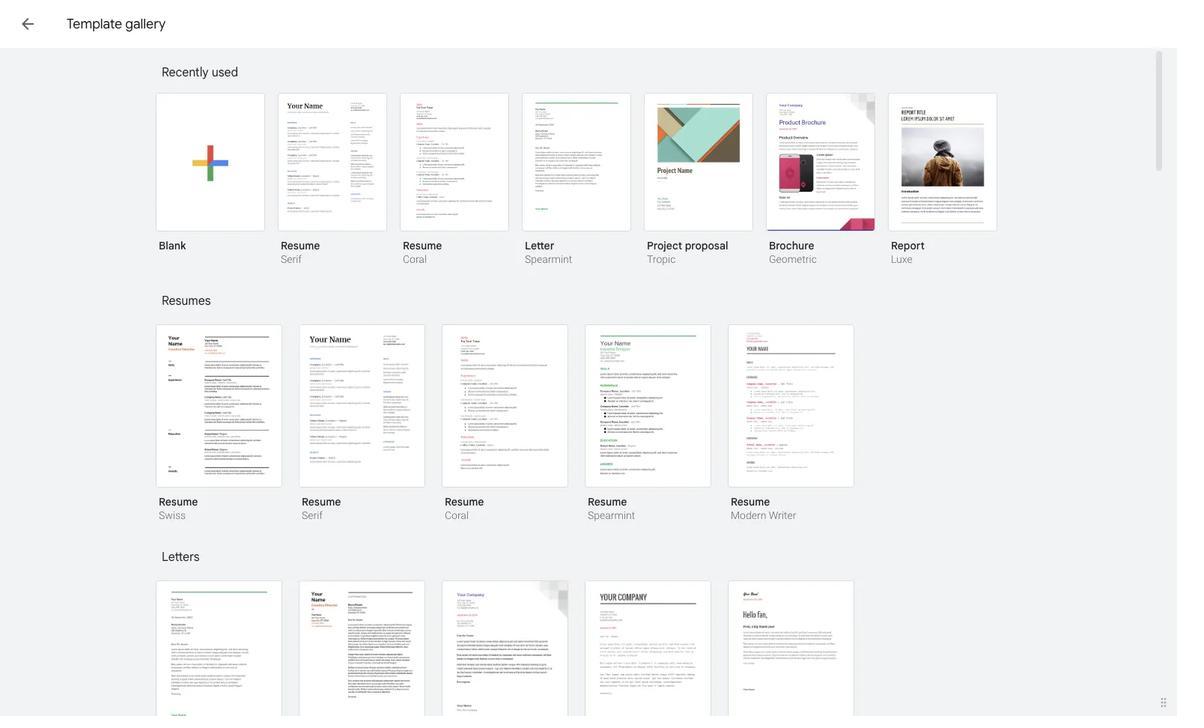 Task type: locate. For each thing, give the bounding box(es) containing it.
serif for resumes
[[302, 509, 323, 522]]

spearmint inside resumes list box
[[588, 509, 635, 522]]

option
[[156, 581, 282, 716], [299, 581, 426, 716], [442, 581, 569, 716], [585, 581, 712, 716], [728, 581, 855, 716]]

resume coral inside "recently used" list box
[[403, 239, 442, 266]]

resume serif for resumes
[[302, 495, 341, 522]]

coral for resumes
[[445, 509, 469, 522]]

resume serif inside "recently used" list box
[[281, 239, 320, 266]]

resume serif
[[281, 239, 320, 266], [302, 495, 341, 522]]

serif
[[281, 253, 302, 266], [302, 509, 323, 522]]

resume coral for resumes
[[445, 495, 484, 522]]

resume inside resume modern writer
[[731, 495, 770, 508]]

0 horizontal spatial coral
[[403, 253, 427, 266]]

1 vertical spatial resume serif
[[302, 495, 341, 522]]

resume option
[[278, 93, 387, 267], [400, 93, 509, 267], [156, 324, 282, 524], [299, 324, 426, 524], [442, 324, 569, 524], [585, 324, 712, 524], [728, 324, 855, 524]]

0 vertical spatial resume serif
[[281, 239, 320, 266]]

gallery
[[125, 15, 166, 32]]

resume modern writer
[[731, 495, 797, 522]]

resumes
[[162, 293, 211, 308]]

spearmint inside letter option
[[525, 253, 573, 266]]

1 horizontal spatial coral
[[445, 509, 469, 522]]

coral inside resumes list box
[[445, 509, 469, 522]]

choose template dialog dialog
[[0, 0, 1178, 716]]

writer
[[769, 509, 797, 522]]

coral for recently used
[[403, 253, 427, 266]]

0 vertical spatial resume coral
[[403, 239, 442, 266]]

resume
[[281, 239, 320, 252], [403, 239, 442, 252], [159, 495, 198, 508], [302, 495, 341, 508], [445, 495, 484, 508], [588, 495, 627, 508], [731, 495, 770, 508]]

spearmint for resumes
[[588, 509, 635, 522]]

letter spearmint
[[525, 239, 573, 266]]

1 vertical spatial spearmint
[[588, 509, 635, 522]]

0 vertical spatial serif
[[281, 253, 302, 266]]

0 horizontal spatial resume coral
[[403, 239, 442, 266]]

brochure option
[[766, 93, 876, 267]]

serif inside resumes list box
[[302, 509, 323, 522]]

spearmint for recently used
[[525, 253, 573, 266]]

1 option from the left
[[156, 581, 282, 716]]

1 vertical spatial coral
[[445, 509, 469, 522]]

serif inside "recently used" list box
[[281, 253, 302, 266]]

letter
[[525, 239, 555, 252]]

1 vertical spatial serif
[[302, 509, 323, 522]]

report luxe
[[891, 239, 925, 266]]

resume inside resume spearmint
[[588, 495, 627, 508]]

resume coral
[[403, 239, 442, 266], [445, 495, 484, 522]]

0 vertical spatial coral
[[403, 253, 427, 266]]

1 horizontal spatial spearmint
[[588, 509, 635, 522]]

letters list box
[[156, 581, 1017, 716]]

report option
[[888, 93, 998, 267]]

resume serif inside resumes list box
[[302, 495, 341, 522]]

tropic
[[647, 253, 676, 266]]

1 horizontal spatial resume coral
[[445, 495, 484, 522]]

brochure geometric
[[769, 239, 817, 266]]

resume spearmint
[[588, 495, 635, 522]]

0 vertical spatial spearmint
[[525, 253, 573, 266]]

geometric
[[769, 253, 817, 266]]

coral
[[403, 253, 427, 266], [445, 509, 469, 522]]

coral inside "recently used" list box
[[403, 253, 427, 266]]

resume coral inside resumes list box
[[445, 495, 484, 522]]

recently used list box
[[156, 90, 1017, 285]]

resume swiss
[[159, 495, 198, 522]]

luxe
[[891, 253, 913, 266]]

spearmint
[[525, 253, 573, 266], [588, 509, 635, 522]]

project proposal option
[[644, 93, 754, 267]]

1 vertical spatial resume coral
[[445, 495, 484, 522]]

0 horizontal spatial spearmint
[[525, 253, 573, 266]]



Task type: describe. For each thing, give the bounding box(es) containing it.
report
[[891, 239, 925, 252]]

2 option from the left
[[299, 581, 426, 716]]

5 option from the left
[[728, 581, 855, 716]]

blank
[[159, 239, 186, 252]]

template
[[67, 15, 122, 32]]

blank option
[[156, 93, 265, 263]]

letters
[[162, 549, 200, 564]]

recently used
[[162, 64, 238, 79]]

serif for recently used
[[281, 253, 302, 266]]

letter option
[[522, 93, 632, 267]]

recently
[[162, 64, 209, 79]]

brochure
[[769, 239, 815, 252]]

resumes list box
[[156, 324, 1017, 542]]

docs
[[84, 14, 120, 34]]

4 option from the left
[[585, 581, 712, 716]]

project proposal tropic
[[647, 239, 729, 266]]

docs link
[[48, 9, 120, 42]]

swiss
[[159, 509, 186, 522]]

modern
[[731, 509, 767, 522]]

project
[[647, 239, 683, 252]]

used
[[212, 64, 238, 79]]

template gallery
[[67, 15, 166, 32]]

proposal
[[685, 239, 729, 252]]

resume coral for recently used
[[403, 239, 442, 266]]

resume serif for recently used
[[281, 239, 320, 266]]

3 option from the left
[[442, 581, 569, 716]]



Task type: vqa. For each thing, say whether or not it's contained in the screenshot.
the "Geometric" at top
yes



